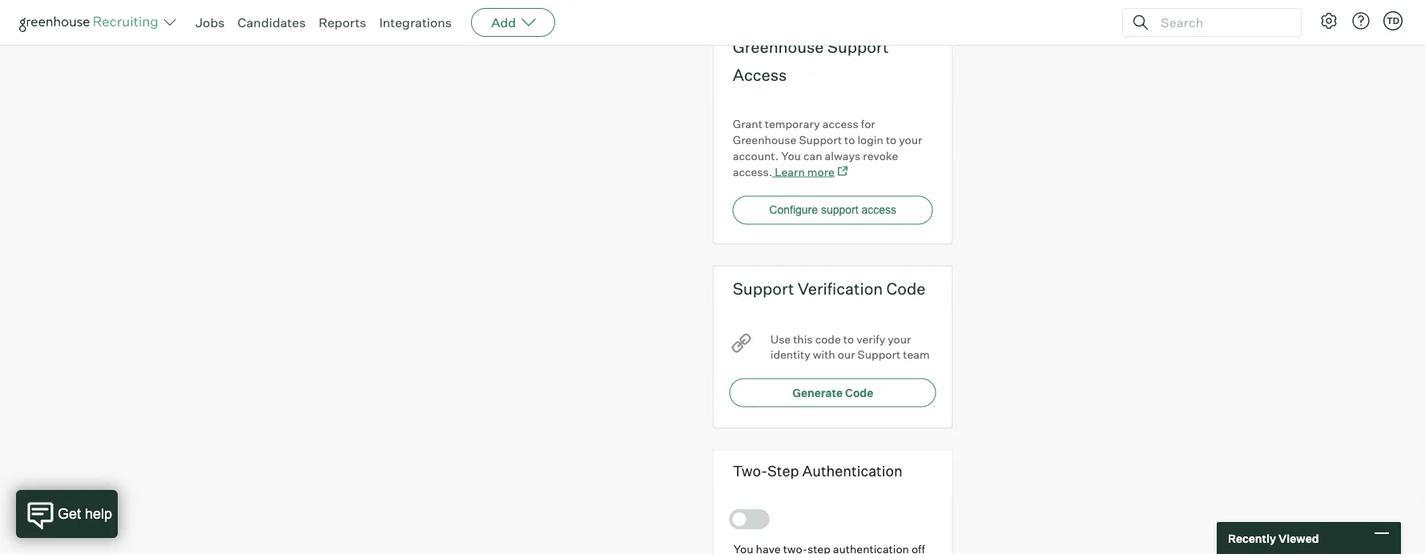Task type: vqa. For each thing, say whether or not it's contained in the screenshot.
TD
yes



Task type: describe. For each thing, give the bounding box(es) containing it.
generate code
[[793, 386, 874, 400]]

greenhouse recruiting image
[[19, 13, 164, 32]]

support inside the "grant temporary access for greenhouse support to login to your account. you can always revoke access."
[[799, 133, 842, 147]]

can
[[804, 149, 823, 163]]

jobs link
[[196, 14, 225, 30]]

revoke
[[863, 149, 899, 163]]

two-
[[733, 463, 768, 481]]

integrations
[[379, 14, 452, 30]]

grant
[[733, 117, 763, 131]]

add button
[[471, 8, 556, 37]]

team
[[904, 348, 930, 362]]

support inside use this code to verify your identity with our support team
[[858, 348, 901, 362]]

access
[[733, 65, 787, 85]]

use this code to verify your identity with our support team
[[771, 333, 930, 362]]

access for temporary
[[823, 117, 859, 131]]

greenhouse inside the "grant temporary access for greenhouse support to login to your account. you can always revoke access."
[[733, 133, 797, 147]]

reports link
[[319, 14, 367, 30]]

for
[[861, 117, 876, 131]]

use
[[771, 333, 791, 347]]

candidates
[[238, 14, 306, 30]]

your inside use this code to verify your identity with our support team
[[888, 333, 912, 347]]

configure
[[770, 204, 818, 217]]

grant temporary access for greenhouse support to login to your account. you can always revoke access.
[[733, 117, 923, 179]]

jobs
[[196, 14, 225, 30]]

access.
[[733, 165, 773, 179]]

reports
[[319, 14, 367, 30]]

account.
[[733, 149, 779, 163]]

integrations link
[[379, 14, 452, 30]]

login
[[858, 133, 884, 147]]

verification
[[798, 279, 883, 299]]



Task type: locate. For each thing, give the bounding box(es) containing it.
support
[[821, 204, 859, 217]]

learn more
[[775, 165, 835, 179]]

0 horizontal spatial code
[[846, 386, 874, 400]]

access for support
[[862, 204, 897, 217]]

access inside the "grant temporary access for greenhouse support to login to your account. you can always revoke access."
[[823, 117, 859, 131]]

always
[[825, 149, 861, 163]]

greenhouse up access
[[733, 37, 824, 57]]

to up always
[[845, 133, 856, 147]]

support verification code
[[733, 279, 926, 299]]

td button
[[1384, 11, 1403, 30]]

code inside button
[[846, 386, 874, 400]]

our
[[838, 348, 856, 362]]

recently
[[1229, 532, 1277, 546]]

2 greenhouse from the top
[[733, 133, 797, 147]]

configure image
[[1320, 11, 1339, 30]]

candidates link
[[238, 14, 306, 30]]

support up use
[[733, 279, 795, 299]]

0 vertical spatial access
[[823, 117, 859, 131]]

0 vertical spatial your
[[899, 133, 923, 147]]

this
[[794, 333, 813, 347]]

identity
[[771, 348, 811, 362]]

configure support access
[[770, 204, 897, 217]]

code
[[887, 279, 926, 299], [846, 386, 874, 400]]

two-step authentication
[[733, 463, 903, 481]]

support up the can
[[799, 133, 842, 147]]

more
[[808, 165, 835, 179]]

to inside use this code to verify your identity with our support team
[[844, 333, 854, 347]]

you
[[782, 149, 801, 163]]

temporary
[[765, 117, 820, 131]]

code right verification
[[887, 279, 926, 299]]

code down our
[[846, 386, 874, 400]]

support down verify
[[858, 348, 901, 362]]

support up for
[[828, 37, 889, 57]]

1 horizontal spatial code
[[887, 279, 926, 299]]

1 horizontal spatial access
[[862, 204, 897, 217]]

td
[[1387, 15, 1400, 26]]

access inside button
[[862, 204, 897, 217]]

greenhouse
[[733, 37, 824, 57], [733, 133, 797, 147]]

code
[[816, 333, 841, 347]]

recently viewed
[[1229, 532, 1320, 546]]

checkmark image
[[737, 514, 749, 525]]

0 vertical spatial greenhouse
[[733, 37, 824, 57]]

1 vertical spatial your
[[888, 333, 912, 347]]

1 vertical spatial code
[[846, 386, 874, 400]]

your right login
[[899, 133, 923, 147]]

generate
[[793, 386, 843, 400]]

configure support access button
[[733, 196, 934, 225]]

your inside the "grant temporary access for greenhouse support to login to your account. you can always revoke access."
[[899, 133, 923, 147]]

1 vertical spatial greenhouse
[[733, 133, 797, 147]]

access left for
[[823, 117, 859, 131]]

with
[[813, 348, 836, 362]]

learn more link
[[773, 165, 848, 179]]

learn
[[775, 165, 805, 179]]

your up team
[[888, 333, 912, 347]]

to up revoke
[[886, 133, 897, 147]]

Search text field
[[1157, 11, 1287, 34]]

access
[[823, 117, 859, 131], [862, 204, 897, 217]]

0 vertical spatial code
[[887, 279, 926, 299]]

authentication
[[803, 463, 903, 481]]

greenhouse inside greenhouse support access
[[733, 37, 824, 57]]

access right support at the right top of page
[[862, 204, 897, 217]]

0 horizontal spatial access
[[823, 117, 859, 131]]

viewed
[[1279, 532, 1320, 546]]

td button
[[1381, 8, 1407, 34]]

to
[[845, 133, 856, 147], [886, 133, 897, 147], [844, 333, 854, 347]]

verify
[[857, 333, 886, 347]]

your
[[899, 133, 923, 147], [888, 333, 912, 347]]

greenhouse up account.
[[733, 133, 797, 147]]

greenhouse support access
[[733, 37, 889, 85]]

1 greenhouse from the top
[[733, 37, 824, 57]]

1 vertical spatial access
[[862, 204, 897, 217]]

to up our
[[844, 333, 854, 347]]

support inside greenhouse support access
[[828, 37, 889, 57]]

support
[[828, 37, 889, 57], [799, 133, 842, 147], [733, 279, 795, 299], [858, 348, 901, 362]]

step
[[768, 463, 800, 481]]

generate code button
[[730, 379, 937, 408]]

add
[[491, 14, 516, 30]]



